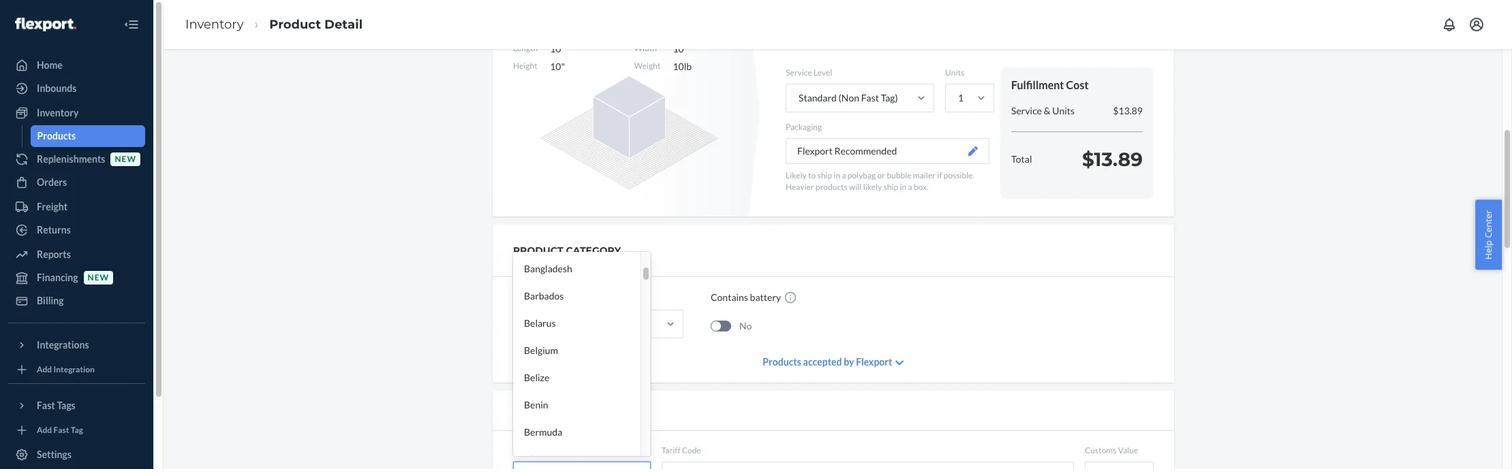 Task type: describe. For each thing, give the bounding box(es) containing it.
length
[[513, 43, 538, 53]]

fast tags button
[[8, 395, 145, 417]]

mailer
[[913, 171, 936, 181]]

&
[[1044, 105, 1051, 116]]

1 horizontal spatial units
[[1053, 105, 1075, 116]]

$13.89 for service & units
[[1113, 105, 1143, 116]]

belize
[[524, 372, 550, 384]]

10 inside 10 " height
[[673, 43, 684, 55]]

country of origin
[[513, 446, 578, 456]]

flexport recommended
[[798, 145, 897, 157]]

product category
[[513, 245, 621, 257]]

tariff
[[662, 446, 681, 456]]

barbados
[[524, 290, 564, 302]]

code
[[682, 446, 701, 456]]

customs value
[[1085, 446, 1139, 456]]

standard
[[799, 92, 837, 104]]

to
[[808, 171, 816, 181]]

customs information
[[513, 405, 647, 417]]

0 horizontal spatial units
[[945, 67, 965, 78]]

tag)
[[881, 92, 898, 104]]

likely
[[786, 171, 807, 181]]

flexport recommended button
[[786, 139, 990, 164]]

integrations button
[[8, 335, 145, 357]]

freight
[[37, 201, 68, 213]]

no
[[740, 320, 752, 332]]

new for replenishments
[[115, 154, 136, 165]]

inventory link inside the breadcrumbs 'navigation'
[[185, 17, 244, 32]]

by
[[844, 357, 854, 368]]

tags
[[57, 400, 75, 412]]

add for add integration
[[37, 365, 52, 375]]

height
[[513, 61, 538, 71]]

service for service & units
[[1012, 105, 1042, 116]]

open notifications image
[[1442, 16, 1458, 33]]

bangladesh
[[524, 263, 572, 275]]

belarus
[[524, 318, 556, 329]]

service level
[[786, 67, 833, 78]]

flexport logo image
[[15, 18, 76, 31]]

breadcrumbs navigation
[[175, 5, 374, 45]]

0 horizontal spatial a
[[842, 171, 846, 181]]

value
[[1118, 446, 1139, 456]]

10 lb
[[673, 61, 692, 72]]

category
[[549, 292, 586, 303]]

1 vertical spatial inventory link
[[8, 102, 145, 124]]

1 horizontal spatial ship
[[884, 182, 899, 193]]

add integration
[[37, 365, 95, 375]]

new for financing
[[88, 273, 109, 283]]

total
[[1012, 153, 1032, 165]]

orders
[[37, 177, 67, 188]]

product for product category
[[513, 292, 547, 303]]

products for products
[[37, 130, 76, 142]]

heavier
[[786, 182, 814, 193]]

accepted
[[803, 357, 842, 368]]

tag
[[71, 426, 83, 436]]

" right height
[[561, 61, 565, 72]]

bhutan
[[524, 454, 555, 466]]

bermuda
[[524, 427, 563, 438]]

likely
[[864, 182, 882, 193]]

1 vertical spatial in
[[900, 182, 907, 193]]

financing
[[37, 272, 78, 284]]

" inside 10 " height
[[684, 43, 688, 55]]

2 10 " from the top
[[550, 61, 565, 72]]

$13.89 for total
[[1082, 148, 1143, 171]]

billing
[[37, 295, 64, 307]]

contains battery
[[711, 292, 781, 303]]

add fast tag link
[[8, 423, 145, 439]]

0 horizontal spatial ship
[[818, 171, 832, 181]]

help
[[1483, 240, 1495, 260]]

0 vertical spatial fast
[[861, 92, 879, 104]]

products accepted by flexport
[[763, 357, 893, 368]]

detail
[[325, 17, 363, 32]]

products link
[[30, 125, 145, 147]]

0 horizontal spatial inventory
[[37, 107, 79, 119]]

product category
[[513, 292, 586, 303]]

10 right height
[[550, 61, 561, 72]]

add integration link
[[8, 362, 145, 378]]

help center button
[[1476, 200, 1502, 270]]

fulfillment
[[1012, 78, 1064, 91]]

0 horizontal spatial in
[[834, 171, 841, 181]]

bubble
[[887, 171, 912, 181]]

product detail link
[[269, 17, 363, 32]]

cost
[[1067, 78, 1089, 91]]

likely to ship in a polybag or bubble mailer if possible. heavier products will likely ship in a box.
[[786, 171, 975, 193]]

returns
[[37, 224, 71, 236]]

weight
[[634, 61, 661, 71]]

fast inside 'link'
[[54, 426, 69, 436]]

customs for customs information
[[513, 405, 566, 417]]

freight link
[[8, 196, 145, 218]]

pen image
[[969, 147, 978, 156]]



Task type: locate. For each thing, give the bounding box(es) containing it.
1 vertical spatial a
[[908, 182, 913, 193]]

10 " right height
[[550, 61, 565, 72]]

replenishments
[[37, 153, 105, 165]]

0 vertical spatial 10 "
[[550, 43, 565, 55]]

product
[[513, 245, 564, 257]]

add
[[37, 365, 52, 375], [37, 426, 52, 436]]

add fast tag
[[37, 426, 83, 436]]

box.
[[914, 182, 929, 193]]

category
[[566, 245, 621, 257]]

(non
[[839, 92, 860, 104]]

fulfillment cost
[[1012, 78, 1089, 91]]

1 horizontal spatial products
[[763, 357, 802, 368]]

inventory link
[[185, 17, 244, 32], [8, 102, 145, 124]]

service left level
[[786, 67, 812, 78]]

0 vertical spatial customs
[[513, 405, 566, 417]]

new down products link
[[115, 154, 136, 165]]

1 add from the top
[[37, 365, 52, 375]]

0 vertical spatial a
[[842, 171, 846, 181]]

10 right weight
[[673, 61, 684, 72]]

1 horizontal spatial service
[[1012, 105, 1042, 116]]

battery
[[750, 292, 781, 303]]

" right length
[[561, 43, 565, 55]]

flexport inside button
[[798, 145, 833, 157]]

customs left value at bottom
[[1085, 446, 1117, 456]]

10 right length
[[550, 43, 561, 55]]

10
[[550, 43, 561, 55], [673, 43, 684, 55], [550, 61, 561, 72], [673, 61, 684, 72]]

units up the 1
[[945, 67, 965, 78]]

standard (non fast tag)
[[799, 92, 898, 104]]

new down reports link
[[88, 273, 109, 283]]

in up products
[[834, 171, 841, 181]]

" up "lb"
[[684, 43, 688, 55]]

fast tags
[[37, 400, 75, 412]]

product inside the breadcrumbs 'navigation'
[[269, 17, 321, 32]]

customs up bermuda on the bottom left of page
[[513, 405, 566, 417]]

integration
[[54, 365, 95, 375]]

10 " height
[[513, 43, 688, 71]]

chevron down image
[[896, 359, 904, 368]]

possible.
[[944, 171, 975, 181]]

lb
[[684, 61, 692, 72]]

add inside add fast tag 'link'
[[37, 426, 52, 436]]

settings link
[[8, 444, 145, 466]]

1 horizontal spatial inventory
[[185, 17, 244, 32]]

polybag
[[848, 171, 876, 181]]

0 vertical spatial ship
[[818, 171, 832, 181]]

flexport right 'by'
[[856, 357, 893, 368]]

1 vertical spatial product
[[513, 292, 547, 303]]

tariff code
[[662, 446, 701, 456]]

0 horizontal spatial flexport
[[798, 145, 833, 157]]

flexport
[[798, 145, 833, 157], [856, 357, 893, 368]]

home
[[37, 59, 63, 71]]

1 10 " from the top
[[550, 43, 565, 55]]

0 horizontal spatial products
[[37, 130, 76, 142]]

billing link
[[8, 290, 145, 312]]

service
[[786, 67, 812, 78], [1012, 105, 1042, 116]]

0 horizontal spatial product
[[269, 17, 321, 32]]

2 add from the top
[[37, 426, 52, 436]]

ship down bubble on the top right of the page
[[884, 182, 899, 193]]

2 vertical spatial fast
[[54, 426, 69, 436]]

service left &
[[1012, 105, 1042, 116]]

products
[[816, 182, 848, 193]]

products for products accepted by flexport
[[763, 357, 802, 368]]

open account menu image
[[1469, 16, 1485, 33]]

products up replenishments on the left of the page
[[37, 130, 76, 142]]

will
[[849, 182, 862, 193]]

1 horizontal spatial inventory link
[[185, 17, 244, 32]]

products left the accepted
[[763, 357, 802, 368]]

service & units
[[1012, 105, 1075, 116]]

fast left tags
[[37, 400, 55, 412]]

1 horizontal spatial flexport
[[856, 357, 893, 368]]

a up products
[[842, 171, 846, 181]]

0 vertical spatial flexport
[[798, 145, 833, 157]]

close navigation image
[[123, 16, 140, 33]]

1 horizontal spatial in
[[900, 182, 907, 193]]

width
[[634, 43, 657, 53]]

0 horizontal spatial service
[[786, 67, 812, 78]]

0 vertical spatial product
[[269, 17, 321, 32]]

1 vertical spatial inventory
[[37, 107, 79, 119]]

in down bubble on the top right of the page
[[900, 182, 907, 193]]

or
[[878, 171, 886, 181]]

fast left tag)
[[861, 92, 879, 104]]

center
[[1483, 210, 1495, 238]]

if
[[938, 171, 942, 181]]

1 vertical spatial flexport
[[856, 357, 893, 368]]

1 vertical spatial add
[[37, 426, 52, 436]]

ship right to
[[818, 171, 832, 181]]

add inside add integration link
[[37, 365, 52, 375]]

reports
[[37, 249, 71, 260]]

bahrain
[[524, 236, 557, 248]]

orders link
[[8, 172, 145, 194]]

inventory inside the breadcrumbs 'navigation'
[[185, 17, 244, 32]]

reports link
[[8, 244, 145, 266]]

1 vertical spatial 10 "
[[550, 61, 565, 72]]

$13.89
[[1113, 105, 1143, 116], [1082, 148, 1143, 171]]

benin
[[524, 400, 548, 411]]

0 horizontal spatial customs
[[513, 405, 566, 417]]

fast left tag
[[54, 426, 69, 436]]

1 vertical spatial service
[[1012, 105, 1042, 116]]

units
[[945, 67, 965, 78], [1053, 105, 1075, 116]]

1 vertical spatial fast
[[37, 400, 55, 412]]

1
[[958, 92, 964, 104]]

1 horizontal spatial new
[[115, 154, 136, 165]]

inbounds link
[[8, 78, 145, 100]]

0 vertical spatial service
[[786, 67, 812, 78]]

None text field
[[1085, 462, 1154, 470]]

integrations
[[37, 339, 89, 351]]

0 vertical spatial add
[[37, 365, 52, 375]]

0 horizontal spatial new
[[88, 273, 109, 283]]

10 up '10 lb'
[[673, 43, 684, 55]]

customs for customs value
[[1085, 446, 1117, 456]]

1 horizontal spatial product
[[513, 292, 547, 303]]

a left box.
[[908, 182, 913, 193]]

0 vertical spatial in
[[834, 171, 841, 181]]

a
[[842, 171, 846, 181], [908, 182, 913, 193]]

units right &
[[1053, 105, 1075, 116]]

inbounds
[[37, 82, 77, 94]]

inventory
[[185, 17, 244, 32], [37, 107, 79, 119]]

level
[[814, 67, 833, 78]]

0 vertical spatial products
[[37, 130, 76, 142]]

add left 'integration'
[[37, 365, 52, 375]]

0 vertical spatial $13.89
[[1113, 105, 1143, 116]]

0 vertical spatial units
[[945, 67, 965, 78]]

product for product detail
[[269, 17, 321, 32]]

in
[[834, 171, 841, 181], [900, 182, 907, 193]]

flexport up to
[[798, 145, 833, 157]]

add for add fast tag
[[37, 426, 52, 436]]

product up belarus
[[513, 292, 547, 303]]

1 vertical spatial $13.89
[[1082, 148, 1143, 171]]

home link
[[8, 55, 145, 76]]

product detail
[[269, 17, 363, 32]]

belgium
[[524, 345, 558, 357]]

1 vertical spatial products
[[763, 357, 802, 368]]

0 vertical spatial inventory link
[[185, 17, 244, 32]]

product
[[269, 17, 321, 32], [513, 292, 547, 303]]

recommended
[[835, 145, 897, 157]]

0 vertical spatial new
[[115, 154, 136, 165]]

10 " right length
[[550, 43, 565, 55]]

add up settings
[[37, 426, 52, 436]]

1 horizontal spatial customs
[[1085, 446, 1117, 456]]

1 horizontal spatial a
[[908, 182, 913, 193]]

fast inside dropdown button
[[37, 400, 55, 412]]

"
[[561, 43, 565, 55], [684, 43, 688, 55], [561, 61, 565, 72]]

0 vertical spatial inventory
[[185, 17, 244, 32]]

service for service level
[[786, 67, 812, 78]]

1 vertical spatial customs
[[1085, 446, 1117, 456]]

origin
[[556, 446, 578, 456]]

1 vertical spatial ship
[[884, 182, 899, 193]]

products
[[37, 130, 76, 142], [763, 357, 802, 368]]

1 vertical spatial units
[[1053, 105, 1075, 116]]

ship
[[818, 171, 832, 181], [884, 182, 899, 193]]

help center
[[1483, 210, 1495, 260]]

product left detail
[[269, 17, 321, 32]]

1 vertical spatial new
[[88, 273, 109, 283]]

customs
[[513, 405, 566, 417], [1085, 446, 1117, 456]]

0 horizontal spatial inventory link
[[8, 102, 145, 124]]

information
[[569, 405, 647, 417]]

country
[[513, 446, 543, 456]]

settings
[[37, 449, 72, 461]]

of
[[545, 446, 554, 456]]



Task type: vqa. For each thing, say whether or not it's contained in the screenshot.
or
yes



